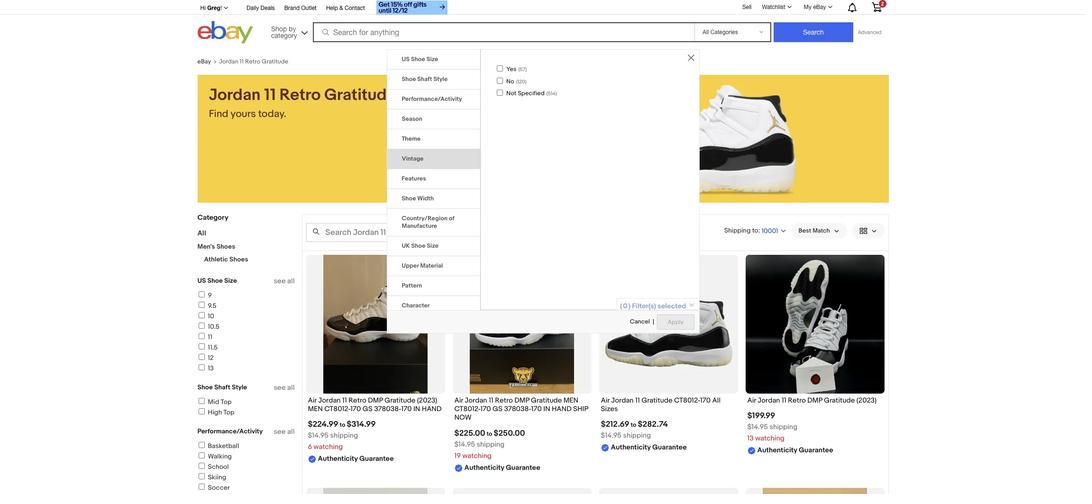 Task type: vqa. For each thing, say whether or not it's contained in the screenshot.
Bid now
no



Task type: describe. For each thing, give the bounding box(es) containing it.
not specified ( 514 )
[[506, 90, 557, 97]]

help
[[326, 5, 338, 11]]

basketball link
[[197, 442, 239, 450]]

watchlist
[[762, 4, 785, 10]]

theme
[[402, 135, 421, 143]]

9 checkbox
[[198, 292, 205, 298]]

get an extra 15% off image
[[376, 0, 447, 15]]

help & contact
[[326, 5, 365, 11]]

air jordan 11 gratitude ct8012-170  all sizes link
[[601, 396, 736, 416]]

ebay inside account navigation
[[813, 4, 826, 10]]

see all button for style
[[274, 384, 295, 393]]

) for no
[[525, 79, 527, 85]]

Walking checkbox
[[198, 453, 205, 459]]

brand
[[284, 5, 300, 11]]

authenticity guarantee down $212.69 to $282.74 $14.95 shipping
[[611, 443, 687, 452]]

Basketball checkbox
[[198, 442, 205, 448]]

character
[[402, 302, 430, 310]]

all inside all men's shoes athletic shoes
[[197, 229, 206, 238]]

high top link
[[197, 409, 234, 417]]

your shopping cart contains 2 items image
[[871, 2, 882, 12]]

all inside "air jordan 11 gratitude ct8012-170  all sizes"
[[712, 396, 721, 405]]

1 vertical spatial shoe shaft style
[[197, 384, 247, 392]]

category
[[197, 213, 228, 222]]

basketball
[[208, 442, 239, 450]]

12
[[208, 354, 214, 362]]

not
[[506, 90, 516, 97]]

12 link
[[197, 354, 214, 362]]

skiing link
[[197, 474, 226, 482]]

mid top
[[208, 398, 232, 406]]

6
[[308, 443, 312, 452]]

air jordan 11 retro dmp gratitude men ct8012-170 gs 378038-170 in hand ship now link
[[454, 396, 590, 425]]

advanced link
[[853, 23, 886, 42]]

$250.00
[[494, 429, 525, 438]]

authenticity for $250.00
[[464, 463, 504, 472]]

9
[[208, 292, 212, 300]]

$199.99
[[747, 412, 775, 421]]

season
[[402, 115, 422, 123]]

see all button for size
[[274, 277, 295, 286]]

no
[[506, 78, 514, 85]]

find
[[209, 108, 228, 120]]

10.5 checkbox
[[198, 323, 205, 329]]

air jordan 11 retro dmp gratitude (2023) men ct8012-170 gs 378038-170 in hand
[[308, 396, 442, 414]]

today.
[[258, 108, 286, 120]]

all for style
[[287, 384, 295, 393]]

walking
[[208, 453, 232, 461]]

13 link
[[197, 365, 214, 373]]

$14.95 for $314.99
[[308, 432, 329, 441]]

close image
[[688, 55, 694, 61]]

13 inside $199.99 $14.95 shipping 13 watching
[[747, 434, 754, 443]]

air jordan 11 retro dmp gratitude (2023) men ct8012-170 gs 378038-170 in hand link
[[308, 396, 443, 416]]

in inside air jordan 11 retro dmp gratitude men ct8012-170 gs 378038-170 in hand ship now
[[543, 405, 550, 414]]

&
[[339, 5, 343, 11]]

walking link
[[197, 453, 232, 461]]

country/region
[[402, 215, 448, 222]]

skiing
[[208, 474, 226, 482]]

authenticity for $314.99
[[318, 455, 358, 464]]

specified
[[518, 90, 545, 97]]

School checkbox
[[198, 463, 205, 469]]

High Top checkbox
[[198, 409, 205, 415]]

air jordan 11 retro dmp gratitude (2023) image
[[745, 255, 884, 394]]

( for no
[[516, 79, 518, 85]]

retro for $199.99
[[788, 396, 806, 405]]

0 vertical spatial shoes
[[216, 243, 235, 251]]

banner containing sell
[[197, 0, 889, 46]]

120
[[518, 79, 525, 85]]

0 horizontal spatial performance/activity
[[197, 428, 263, 436]]

advanced
[[858, 29, 882, 35]]

11.5 link
[[197, 344, 218, 352]]

high
[[208, 409, 222, 417]]

brand outlet link
[[284, 3, 317, 14]]

gratitude inside "air jordan 11 gratitude ct8012-170  all sizes"
[[642, 396, 673, 405]]

authenticity guarantee for $314.99
[[318, 455, 394, 464]]

shipping for $282.74
[[623, 432, 651, 441]]

school
[[208, 463, 229, 471]]

school link
[[197, 463, 229, 471]]

mid
[[208, 398, 219, 406]]

$212.69
[[601, 420, 629, 430]]

gs inside air jordan 11 retro dmp gratitude men ct8012-170 gs 378038-170 in hand ship now
[[493, 405, 503, 414]]

1 horizontal spatial shaft
[[417, 76, 432, 83]]

1 horizontal spatial shoe shaft style
[[402, 76, 448, 83]]

upper material
[[402, 262, 443, 270]]

air jordan 11 retro dmp gratitude (2023) link
[[747, 396, 883, 408]]

jordan 11 retro gratitude
[[219, 58, 288, 65]]

11.5
[[208, 344, 218, 352]]

air for $212.69
[[601, 396, 610, 405]]

jordan inside jordan 11 retro gratitude find yours today.
[[209, 85, 261, 105]]

0 vertical spatial us
[[402, 56, 410, 63]]

my ebay link
[[799, 1, 837, 13]]

11 inside air jordan 11 retro dmp gratitude men ct8012-170 gs 378038-170 in hand ship now
[[489, 396, 493, 405]]

watching for $314.99
[[314, 443, 343, 452]]

daily
[[247, 5, 259, 11]]

in inside air jordan 11 retro dmp gratitude (2023) men ct8012-170 gs 378038-170 in hand
[[413, 405, 420, 414]]

pattern
[[402, 282, 422, 290]]

air jordan 11 gratitude ct8012-170  all sizes image
[[599, 271, 738, 378]]

0 horizontal spatial shaft
[[214, 384, 230, 392]]

ct8012- inside "air jordan 11 gratitude ct8012-170  all sizes"
[[674, 396, 700, 405]]

10
[[208, 312, 214, 320]]

$224.99
[[308, 420, 338, 430]]

11 inside air jordan 11 retro dmp gratitude (2023) men ct8012-170 gs 378038-170 in hand
[[342, 396, 347, 405]]

guarantee for $250.00
[[506, 463, 540, 472]]

nike air jordan 11 retro dmp gratitude 2023 (ct8012-170) image
[[763, 488, 867, 494]]

no ( 120 )
[[506, 78, 527, 85]]

account navigation
[[197, 0, 889, 16]]

) for yes
[[525, 67, 527, 73]]

11 checkbox
[[198, 333, 205, 339]]

air jordan 11 gratitude ct8012-170  all sizes
[[601, 396, 721, 414]]

170 inside "air jordan 11 gratitude ct8012-170  all sizes"
[[700, 396, 711, 405]]

dmp for $250.00
[[514, 396, 529, 405]]

yes ( 57 )
[[506, 66, 527, 73]]

$225.00
[[454, 429, 485, 438]]

soccer link
[[197, 484, 230, 492]]

daily deals
[[247, 5, 275, 11]]

57
[[520, 67, 525, 73]]

$199.99 $14.95 shipping 13 watching
[[747, 412, 798, 443]]

9.5 checkbox
[[198, 302, 205, 308]]

to for $224.99
[[340, 422, 345, 429]]

Apply submit
[[657, 315, 694, 330]]

10.5
[[208, 323, 219, 331]]

air for $225.00
[[454, 396, 463, 405]]

watching inside $199.99 $14.95 shipping 13 watching
[[755, 434, 785, 443]]

( for yes
[[518, 67, 520, 73]]

retro inside jordan 11 retro gratitude find yours today.
[[279, 85, 321, 105]]

jordan for $212.69
[[611, 396, 634, 405]]

daily deals link
[[247, 3, 275, 14]]

retro for $224.99
[[349, 396, 366, 405]]

all link
[[197, 229, 206, 238]]

Skiing checkbox
[[198, 474, 205, 480]]

now
[[454, 414, 471, 423]]

ebay link
[[197, 58, 219, 65]]

my ebay
[[804, 4, 826, 10]]

mid top link
[[197, 398, 232, 406]]

sell
[[742, 4, 752, 10]]

sell link
[[738, 4, 756, 10]]

air jordan 11 retro dmp gratitude men ct8012-170 gs 378038-170 in hand ship now
[[454, 396, 588, 423]]

air jordan 11 retro dmp gratitude (2023) men ct8012-170 gs 378038-170 in hand image
[[323, 255, 428, 394]]



Task type: locate. For each thing, give the bounding box(es) containing it.
$14.95 for $250.00
[[454, 440, 475, 449]]

0 vertical spatial style
[[433, 76, 448, 83]]

1 dmp from the left
[[368, 396, 383, 405]]

guarantee down $250.00
[[506, 463, 540, 472]]

1 hand from the left
[[422, 405, 442, 414]]

1 horizontal spatial (
[[518, 67, 520, 73]]

2 horizontal spatial to
[[631, 422, 636, 429]]

2 vertical spatial see
[[274, 428, 286, 437]]

air jordan 11 retro dmp gratitude (2023)
[[747, 396, 877, 405]]

retro inside air jordan 11 retro dmp gratitude men ct8012-170 gs 378038-170 in hand ship now
[[495, 396, 513, 405]]

watching inside $224.99 to $314.99 $14.95 shipping 6 watching
[[314, 443, 343, 452]]

watching for $250.00
[[462, 452, 492, 461]]

yours
[[231, 108, 256, 120]]

2 vertical spatial see all button
[[274, 428, 295, 437]]

$14.95 inside the $225.00 to $250.00 $14.95 shipping 19 watching
[[454, 440, 475, 449]]

11 inside jordan 11 retro gratitude find yours today.
[[264, 85, 276, 105]]

authenticity guarantee down $224.99 to $314.99 $14.95 shipping 6 watching on the left of page
[[318, 455, 394, 464]]

2 horizontal spatial ct8012-
[[674, 396, 700, 405]]

jordan for $224.99
[[318, 396, 341, 405]]

style
[[433, 76, 448, 83], [232, 384, 247, 392]]

( inside the yes ( 57 )
[[518, 67, 520, 73]]

13 checkbox
[[198, 365, 205, 371]]

retro
[[245, 58, 260, 65], [279, 85, 321, 105], [349, 396, 366, 405], [495, 396, 513, 405], [788, 396, 806, 405]]

1 horizontal spatial style
[[433, 76, 448, 83]]

gs up $250.00
[[493, 405, 503, 414]]

2 see from the top
[[274, 384, 286, 393]]

2 vertical spatial (
[[547, 91, 548, 97]]

0 horizontal spatial shoe shaft style
[[197, 384, 247, 392]]

jordan inside "air jordan 11 gratitude ct8012-170  all sizes"
[[611, 396, 634, 405]]

in left ship
[[543, 405, 550, 414]]

11 link
[[197, 333, 212, 341]]

11 inside "air jordan 11 gratitude ct8012-170  all sizes"
[[635, 396, 640, 405]]

(2023) for $314.99
[[417, 396, 437, 405]]

watching right '6'
[[314, 443, 343, 452]]

2 vertical spatial see all
[[274, 428, 295, 437]]

0 horizontal spatial to
[[340, 422, 345, 429]]

1 vertical spatial size
[[427, 242, 439, 250]]

2 see all button from the top
[[274, 384, 295, 393]]

shaft up mid top
[[214, 384, 230, 392]]

0 horizontal spatial ebay
[[197, 58, 211, 65]]

)
[[525, 67, 527, 73], [525, 79, 527, 85], [556, 91, 557, 97]]

authenticity guarantee for $250.00
[[464, 463, 540, 472]]

soccer
[[208, 484, 230, 492]]

0 horizontal spatial in
[[413, 405, 420, 414]]

retro right ebay link
[[245, 58, 260, 65]]

to for $212.69
[[631, 422, 636, 429]]

1 horizontal spatial ebay
[[813, 4, 826, 10]]

shipping
[[770, 423, 798, 432], [330, 432, 358, 441], [623, 432, 651, 441], [477, 440, 505, 449]]

0 horizontal spatial style
[[232, 384, 247, 392]]

jordan for $225.00
[[465, 396, 487, 405]]

jordan
[[219, 58, 238, 65], [209, 85, 261, 105], [318, 396, 341, 405], [465, 396, 487, 405], [611, 396, 634, 405], [758, 396, 780, 405]]

air inside air jordan 11 retro dmp gratitude (2023) link
[[747, 396, 756, 405]]

2 (2023) from the left
[[857, 396, 877, 405]]

378038- inside air jordan 11 retro dmp gratitude men ct8012-170 gs 378038-170 in hand ship now
[[504, 405, 531, 414]]

1 vertical spatial see all button
[[274, 384, 295, 393]]

0 horizontal spatial hand
[[422, 405, 442, 414]]

guarantee down $282.74 on the bottom right of page
[[652, 443, 687, 452]]

air inside air jordan 11 retro dmp gratitude (2023) men ct8012-170 gs 378038-170 in hand
[[308, 396, 317, 405]]

hand inside air jordan 11 retro dmp gratitude (2023) men ct8012-170 gs 378038-170 in hand
[[422, 405, 442, 414]]

performance/activity up season in the top of the page
[[402, 95, 462, 103]]

gratitude inside air jordan 11 retro dmp gratitude (2023) men ct8012-170 gs 378038-170 in hand
[[385, 396, 415, 405]]

1 vertical spatial top
[[223, 409, 234, 417]]

of
[[449, 215, 454, 222]]

Mid Top checkbox
[[198, 398, 205, 404]]

0 horizontal spatial watching
[[314, 443, 343, 452]]

1 horizontal spatial us shoe size
[[402, 56, 438, 63]]

2 hand from the left
[[552, 405, 572, 414]]

( right yes at the top of the page
[[518, 67, 520, 73]]

1 horizontal spatial all
[[712, 396, 721, 405]]

1 vertical spatial (
[[516, 79, 518, 85]]

1 horizontal spatial dmp
[[514, 396, 529, 405]]

to inside the $225.00 to $250.00 $14.95 shipping 19 watching
[[487, 430, 492, 438]]

$314.99
[[347, 420, 376, 430]]

in left now
[[413, 405, 420, 414]]

0 horizontal spatial 13
[[208, 365, 214, 373]]

men left sizes
[[564, 396, 578, 405]]

air right ship
[[601, 396, 610, 405]]

features
[[402, 175, 426, 183]]

air up now
[[454, 396, 463, 405]]

$14.95 down $225.00
[[454, 440, 475, 449]]

$282.74
[[638, 420, 668, 430]]

high top
[[208, 409, 234, 417]]

shipping for $250.00
[[477, 440, 505, 449]]

authenticity guarantee
[[611, 443, 687, 452], [757, 446, 833, 455], [318, 455, 394, 464], [464, 463, 540, 472]]

2 dmp from the left
[[514, 396, 529, 405]]

guarantee up nike air jordan 11 retro dmp gratitude 2023 (ct8012-170) image
[[799, 446, 833, 455]]

1 vertical spatial )
[[525, 79, 527, 85]]

brand outlet
[[284, 5, 317, 11]]

) inside not specified ( 514 )
[[556, 91, 557, 97]]

air up $199.99
[[747, 396, 756, 405]]

(2023) for shipping
[[857, 396, 877, 405]]

1 in from the left
[[413, 405, 420, 414]]

air for $224.99
[[308, 396, 317, 405]]

hand
[[422, 405, 442, 414], [552, 405, 572, 414]]

gratitude
[[262, 58, 288, 65], [324, 85, 396, 105], [385, 396, 415, 405], [531, 396, 562, 405], [642, 396, 673, 405], [824, 396, 855, 405]]

to inside $224.99 to $314.99 $14.95 shipping 6 watching
[[340, 422, 345, 429]]

top for mid top
[[221, 398, 232, 406]]

guarantee for shipping
[[799, 446, 833, 455]]

0 horizontal spatial ct8012-
[[324, 405, 350, 414]]

0 vertical spatial see all
[[274, 277, 295, 286]]

shipping inside the $225.00 to $250.00 $14.95 shipping 19 watching
[[477, 440, 505, 449]]

jordan for $199.99
[[758, 396, 780, 405]]

performance/activity up basketball
[[197, 428, 263, 436]]

top down mid top
[[223, 409, 234, 417]]

gs up $314.99
[[363, 405, 373, 414]]

see for size
[[274, 277, 286, 286]]

1 horizontal spatial in
[[543, 405, 550, 414]]

0 vertical spatial all
[[197, 229, 206, 238]]

1 horizontal spatial performance/activity
[[402, 95, 462, 103]]

1 378038- from the left
[[374, 405, 401, 414]]

(2023) inside air jordan 11 retro dmp gratitude (2023) men ct8012-170 gs 378038-170 in hand
[[417, 396, 437, 405]]

air
[[308, 396, 317, 405], [454, 396, 463, 405], [601, 396, 610, 405], [747, 396, 756, 405]]

men up $224.99
[[308, 405, 323, 414]]

13 down $199.99
[[747, 434, 754, 443]]

0 horizontal spatial dmp
[[368, 396, 383, 405]]

9.5
[[208, 302, 216, 310]]

1 see from the top
[[274, 277, 286, 286]]

1 vertical spatial ebay
[[197, 58, 211, 65]]

$212.69 to $282.74 $14.95 shipping
[[601, 420, 668, 441]]

1 vertical spatial 13
[[747, 434, 754, 443]]

watching down $199.99
[[755, 434, 785, 443]]

0 vertical spatial see
[[274, 277, 286, 286]]

0 horizontal spatial all
[[197, 229, 206, 238]]

retro for $225.00
[[495, 396, 513, 405]]

to left $314.99
[[340, 422, 345, 429]]

retro inside air jordan 11 retro dmp gratitude (2023) men ct8012-170 gs 378038-170 in hand
[[349, 396, 366, 405]]

1 horizontal spatial 13
[[747, 434, 754, 443]]

378038- up $250.00
[[504, 405, 531, 414]]

2 vertical spatial size
[[224, 277, 237, 285]]

yes
[[506, 66, 517, 73]]

help & contact link
[[326, 3, 365, 14]]

see all button
[[274, 277, 295, 286], [274, 384, 295, 393], [274, 428, 295, 437]]

None submit
[[774, 22, 853, 42]]

width
[[417, 195, 434, 203]]

men inside air jordan 11 retro dmp gratitude men ct8012-170 gs 378038-170 in hand ship now
[[564, 396, 578, 405]]

jordan inside air jordan 11 retro dmp gratitude (2023) men ct8012-170 gs 378038-170 in hand
[[318, 396, 341, 405]]

1 vertical spatial all
[[712, 396, 721, 405]]

1 horizontal spatial 378038-
[[504, 405, 531, 414]]

0 horizontal spatial (2023)
[[417, 396, 437, 405]]

see all
[[274, 277, 295, 286], [274, 384, 295, 393], [274, 428, 295, 437]]

to right $225.00
[[487, 430, 492, 438]]

shaft
[[417, 76, 432, 83], [214, 384, 230, 392]]

to inside $212.69 to $282.74 $14.95 shipping
[[631, 422, 636, 429]]

shipping for $314.99
[[330, 432, 358, 441]]

378038-
[[374, 405, 401, 414], [504, 405, 531, 414]]

0 vertical spatial ebay
[[813, 4, 826, 10]]

top
[[221, 398, 232, 406], [223, 409, 234, 417]]

2 horizontal spatial watching
[[755, 434, 785, 443]]

1 vertical spatial style
[[232, 384, 247, 392]]

None checkbox
[[497, 66, 503, 72], [497, 78, 503, 84], [497, 66, 503, 72], [497, 78, 503, 84]]

514
[[548, 91, 556, 97]]

see
[[274, 277, 286, 286], [274, 384, 286, 393], [274, 428, 286, 437]]

size 12 - jordan 11 retro mid defining moments image
[[323, 488, 428, 494]]

0 vertical spatial performance/activity
[[402, 95, 462, 103]]

dmp inside air jordan 11 retro dmp gratitude men ct8012-170 gs 378038-170 in hand ship now
[[514, 396, 529, 405]]

0 horizontal spatial gs
[[363, 405, 373, 414]]

to for $225.00
[[487, 430, 492, 438]]

2 horizontal spatial (
[[547, 91, 548, 97]]

authenticity guarantee for shipping
[[757, 446, 833, 455]]

us shoe size
[[402, 56, 438, 63], [197, 277, 237, 285]]

0 horizontal spatial men
[[308, 405, 323, 414]]

dmp inside air jordan 11 retro dmp gratitude (2023) men ct8012-170 gs 378038-170 in hand
[[368, 396, 383, 405]]

2 all from the top
[[287, 384, 295, 393]]

0 vertical spatial size
[[427, 56, 438, 63]]

size
[[427, 56, 438, 63], [427, 242, 439, 250], [224, 277, 237, 285]]

air jordan 11 retro dmp gratitude men ct8012-170 gs 378038-170 in hand ship now image
[[470, 255, 574, 394]]

3 see all button from the top
[[274, 428, 295, 437]]

378038- up $314.99
[[374, 405, 401, 414]]

0 vertical spatial see all button
[[274, 277, 295, 286]]

cancel
[[630, 318, 650, 326]]

13 right 13 "checkbox"
[[208, 365, 214, 373]]

dmp for $314.99
[[368, 396, 383, 405]]

watching inside the $225.00 to $250.00 $14.95 shipping 19 watching
[[462, 452, 492, 461]]

tab list containing us shoe size
[[387, 50, 480, 494]]

jordan 11 retro gratitude find yours today.
[[209, 85, 396, 120]]

retro up $314.99
[[349, 396, 366, 405]]

men's
[[197, 243, 215, 251]]

0 vertical spatial all
[[287, 277, 295, 286]]

shipping down $250.00
[[477, 440, 505, 449]]

shipping inside $224.99 to $314.99 $14.95 shipping 6 watching
[[330, 432, 358, 441]]

2 air from the left
[[454, 396, 463, 405]]

shoe shaft style
[[402, 76, 448, 83], [197, 384, 247, 392]]

authenticity guarantee down the $225.00 to $250.00 $14.95 shipping 19 watching
[[464, 463, 540, 472]]

2 vertical spatial )
[[556, 91, 557, 97]]

2 vertical spatial all
[[287, 428, 295, 437]]

tab list
[[387, 50, 480, 494]]

retro up $199.99 $14.95 shipping 13 watching
[[788, 396, 806, 405]]

authenticity down $224.99 to $314.99 $14.95 shipping 6 watching on the left of page
[[318, 455, 358, 464]]

shipping inside $212.69 to $282.74 $14.95 shipping
[[623, 432, 651, 441]]

shipping down $199.99
[[770, 423, 798, 432]]

0 horizontal spatial 378038-
[[374, 405, 401, 414]]

3 air from the left
[[601, 396, 610, 405]]

see all for style
[[274, 384, 295, 393]]

) right specified
[[556, 91, 557, 97]]

shipping inside $199.99 $14.95 shipping 13 watching
[[770, 423, 798, 432]]

3 dmp from the left
[[807, 396, 822, 405]]

watchlist link
[[757, 1, 796, 13]]

$14.95
[[747, 423, 768, 432], [308, 432, 329, 441], [601, 432, 622, 441], [454, 440, 475, 449]]

0 vertical spatial (
[[518, 67, 520, 73]]

1 vertical spatial shaft
[[214, 384, 230, 392]]

uk shoe size
[[402, 242, 439, 250]]

athletic
[[204, 256, 228, 264]]

in
[[413, 405, 420, 414], [543, 405, 550, 414]]

shoes
[[216, 243, 235, 251], [229, 256, 248, 264]]

$14.95 inside $224.99 to $314.99 $14.95 shipping 6 watching
[[308, 432, 329, 441]]

shipping down $314.99
[[330, 432, 358, 441]]

guarantee up size 12 - jordan 11 retro mid defining moments image
[[359, 455, 394, 464]]

3 see from the top
[[274, 428, 286, 437]]

$14.95 inside $199.99 $14.95 shipping 13 watching
[[747, 423, 768, 432]]

2 in from the left
[[543, 405, 550, 414]]

1 horizontal spatial to
[[487, 430, 492, 438]]

ship
[[573, 405, 588, 414]]

1 vertical spatial us
[[197, 277, 206, 285]]

( inside no ( 120 )
[[516, 79, 518, 85]]

2 horizontal spatial dmp
[[807, 396, 822, 405]]

(2023)
[[417, 396, 437, 405], [857, 396, 877, 405]]

air inside "air jordan 11 gratitude ct8012-170  all sizes"
[[601, 396, 610, 405]]

None checkbox
[[497, 90, 503, 96]]

guarantee for $314.99
[[359, 455, 394, 464]]

) right yes at the top of the page
[[525, 67, 527, 73]]

top up high top at the bottom left of page
[[221, 398, 232, 406]]

jordan inside air jordan 11 retro dmp gratitude men ct8012-170 gs 378038-170 in hand ship now
[[465, 396, 487, 405]]

banner
[[197, 0, 889, 46]]

10.5 link
[[197, 323, 219, 331]]

0 horizontal spatial us shoe size
[[197, 277, 237, 285]]

1 horizontal spatial watching
[[462, 452, 492, 461]]

authenticity for shipping
[[757, 446, 797, 455]]

shoe shaft style up mid top
[[197, 384, 247, 392]]

watching
[[755, 434, 785, 443], [314, 443, 343, 452], [462, 452, 492, 461]]

authenticity down $212.69 to $282.74 $14.95 shipping
[[611, 443, 651, 452]]

$14.95 inside $212.69 to $282.74 $14.95 shipping
[[601, 432, 622, 441]]

$14.95 down $224.99
[[308, 432, 329, 441]]

shoes up athletic
[[216, 243, 235, 251]]

men inside air jordan 11 retro dmp gratitude (2023) men ct8012-170 gs 378038-170 in hand
[[308, 405, 323, 414]]

all
[[287, 277, 295, 286], [287, 384, 295, 393], [287, 428, 295, 437]]

guarantee
[[652, 443, 687, 452], [799, 446, 833, 455], [359, 455, 394, 464], [506, 463, 540, 472]]

air for $199.99
[[747, 396, 756, 405]]

2 378038- from the left
[[504, 405, 531, 414]]

1 vertical spatial performance/activity
[[197, 428, 263, 436]]

outlet
[[301, 5, 317, 11]]

shoe shaft style up season in the top of the page
[[402, 76, 448, 83]]

shoes right athletic
[[229, 256, 248, 264]]

) inside the yes ( 57 )
[[525, 67, 527, 73]]

11.5 checkbox
[[198, 344, 205, 350]]

1 see all button from the top
[[274, 277, 295, 286]]

1 horizontal spatial men
[[564, 396, 578, 405]]

ebay
[[813, 4, 826, 10], [197, 58, 211, 65]]

( right specified
[[547, 91, 548, 97]]

1 all from the top
[[287, 277, 295, 286]]

1 vertical spatial shoes
[[229, 256, 248, 264]]

all for size
[[287, 277, 295, 286]]

see all for size
[[274, 277, 295, 286]]

all men's shoes athletic shoes
[[197, 229, 248, 264]]

0 horizontal spatial us
[[197, 277, 206, 285]]

to right $212.69
[[631, 422, 636, 429]]

19
[[454, 452, 461, 461]]

3 see all from the top
[[274, 428, 295, 437]]

watching right 19
[[462, 452, 492, 461]]

authenticity guarantee down $199.99 $14.95 shipping 13 watching
[[757, 446, 833, 455]]

4 air from the left
[[747, 396, 756, 405]]

1 air from the left
[[308, 396, 317, 405]]

) down 57
[[525, 79, 527, 85]]

0 vertical spatial us shoe size
[[402, 56, 438, 63]]

cancel button
[[629, 315, 650, 331]]

retro up $250.00
[[495, 396, 513, 405]]

0 horizontal spatial (
[[516, 79, 518, 85]]

shipping down $282.74 on the bottom right of page
[[623, 432, 651, 441]]

air inside air jordan 11 retro dmp gratitude men ct8012-170 gs 378038-170 in hand ship now
[[454, 396, 463, 405]]

authenticity down $199.99 $14.95 shipping 13 watching
[[757, 446, 797, 455]]

1 (2023) from the left
[[417, 396, 437, 405]]

ct8012- inside air jordan 11 retro dmp gratitude men ct8012-170 gs 378038-170 in hand ship now
[[454, 405, 480, 414]]

gs inside air jordan 11 retro dmp gratitude (2023) men ct8012-170 gs 378038-170 in hand
[[363, 405, 373, 414]]

1 see all from the top
[[274, 277, 295, 286]]

Soccer checkbox
[[198, 484, 205, 490]]

hand left now
[[422, 405, 442, 414]]

vintage
[[402, 155, 424, 163]]

$14.95 for $282.74
[[601, 432, 622, 441]]

1 vertical spatial us shoe size
[[197, 277, 237, 285]]

0 vertical spatial top
[[221, 398, 232, 406]]

see for style
[[274, 384, 286, 393]]

gratitude inside jordan 11 retro gratitude find yours today.
[[324, 85, 396, 105]]

air up $224.99
[[308, 396, 317, 405]]

( inside not specified ( 514 )
[[547, 91, 548, 97]]

shoe width
[[402, 195, 434, 203]]

$14.95 down $212.69
[[601, 432, 622, 441]]

1 horizontal spatial us
[[402, 56, 410, 63]]

1 horizontal spatial gs
[[493, 405, 503, 414]]

hand inside air jordan 11 retro dmp gratitude men ct8012-170 gs 378038-170 in hand ship now
[[552, 405, 572, 414]]

top for high top
[[223, 409, 234, 417]]

1 vertical spatial all
[[287, 384, 295, 393]]

1 horizontal spatial ct8012-
[[454, 405, 480, 414]]

deals
[[261, 5, 275, 11]]

2 gs from the left
[[493, 405, 503, 414]]

hand left ship
[[552, 405, 572, 414]]

authenticity down the $225.00 to $250.00 $14.95 shipping 19 watching
[[464, 463, 504, 472]]

$225.00 to $250.00 $14.95 shipping 19 watching
[[454, 429, 525, 461]]

dmp
[[368, 396, 383, 405], [514, 396, 529, 405], [807, 396, 822, 405]]

0 vertical spatial shoe shaft style
[[402, 76, 448, 83]]

0 vertical spatial )
[[525, 67, 527, 73]]

dmp inside air jordan 11 retro dmp gratitude (2023) link
[[807, 396, 822, 405]]

1 horizontal spatial (2023)
[[857, 396, 877, 405]]

( right no
[[516, 79, 518, 85]]

country/region of manufacture
[[402, 215, 454, 230]]

) inside no ( 120 )
[[525, 79, 527, 85]]

3 all from the top
[[287, 428, 295, 437]]

1 gs from the left
[[363, 405, 373, 414]]

1 horizontal spatial hand
[[552, 405, 572, 414]]

0 vertical spatial 13
[[208, 365, 214, 373]]

shaft up season in the top of the page
[[417, 76, 432, 83]]

10 checkbox
[[198, 312, 205, 319]]

gratitude inside air jordan 11 retro dmp gratitude men ct8012-170 gs 378038-170 in hand ship now
[[531, 396, 562, 405]]

12 checkbox
[[198, 354, 205, 360]]

manufacture
[[402, 222, 437, 230]]

men
[[564, 396, 578, 405], [308, 405, 323, 414]]

$14.95 down $199.99
[[747, 423, 768, 432]]

378038- inside air jordan 11 retro dmp gratitude (2023) men ct8012-170 gs 378038-170 in hand
[[374, 405, 401, 414]]

retro up today.
[[279, 85, 321, 105]]

1 vertical spatial see
[[274, 384, 286, 393]]

2 see all from the top
[[274, 384, 295, 393]]

0 vertical spatial shaft
[[417, 76, 432, 83]]

ct8012- inside air jordan 11 retro dmp gratitude (2023) men ct8012-170 gs 378038-170 in hand
[[324, 405, 350, 414]]

sizes
[[601, 405, 618, 414]]

1 vertical spatial see all
[[274, 384, 295, 393]]



